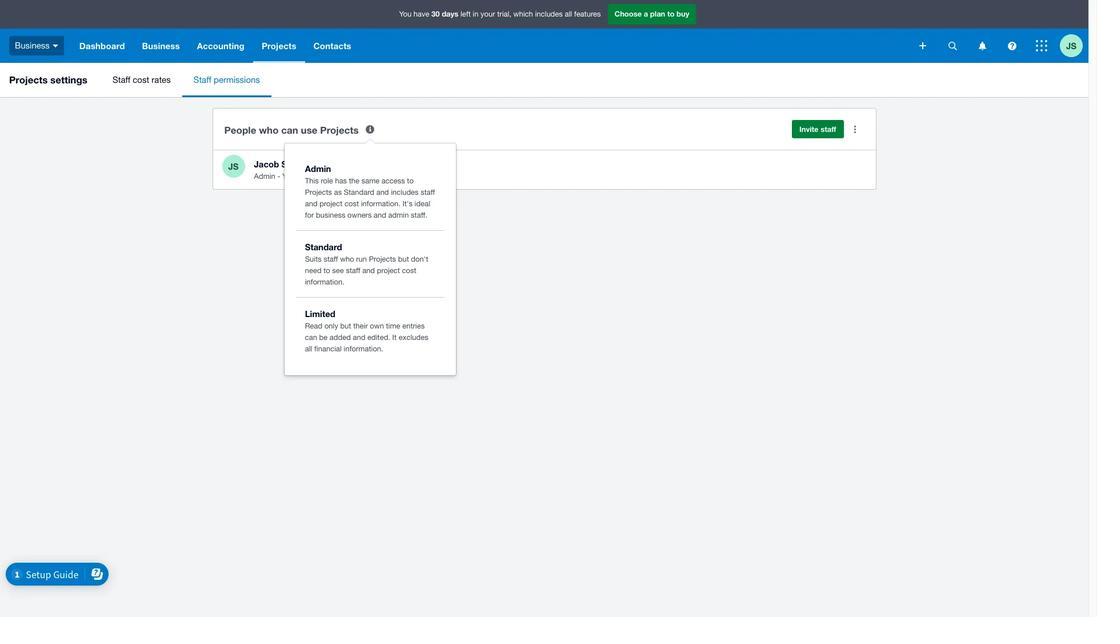 Task type: describe. For each thing, give the bounding box(es) containing it.
owners
[[348, 211, 372, 220]]

your inside jacob simon (you) admin - you can not edit your own permissions
[[338, 172, 353, 181]]

their
[[354, 322, 368, 331]]

information. inside standard suits staff who run projects but don't need to see staff and project cost information.
[[305, 278, 345, 286]]

-
[[278, 172, 281, 181]]

financial
[[315, 345, 342, 353]]

your inside the you have 30 days left in your trial, which includes all features
[[481, 10, 496, 18]]

1 business button from the left
[[0, 29, 71, 63]]

added
[[330, 333, 351, 342]]

0 vertical spatial who
[[259, 124, 279, 136]]

and down access
[[377, 188, 389, 197]]

all inside the limited read only but their own time entries can be added and edited. it excludes all financial information.
[[305, 345, 312, 353]]

people
[[224, 124, 256, 136]]

projects right use
[[320, 124, 359, 136]]

limited read only but their own time entries can be added and edited. it excludes all financial information.
[[305, 309, 429, 353]]

and inside the limited read only but their own time entries can be added and edited. it excludes all financial information.
[[353, 333, 366, 342]]

and up for
[[305, 200, 318, 208]]

can inside the limited read only but their own time entries can be added and edited. it excludes all financial information.
[[305, 333, 317, 342]]

left
[[461, 10, 471, 18]]

cost inside admin this role has the same access to projects as standard and includes staff and project cost information. it's ideal for business owners and admin staff.
[[345, 200, 359, 208]]

you inside the you have 30 days left in your trial, which includes all features
[[399, 10, 412, 18]]

more options image
[[844, 118, 867, 141]]

you inside jacob simon (you) admin - you can not edit your own permissions
[[283, 172, 295, 181]]

standard suits staff who run projects but don't need to see staff and project cost information.
[[305, 242, 429, 286]]

to inside standard suits staff who run projects but don't need to see staff and project cost information.
[[324, 266, 330, 275]]

edited.
[[368, 333, 391, 342]]

own inside the limited read only but their own time entries can be added and edited. it excludes all financial information.
[[370, 322, 384, 331]]

accounting
[[197, 41, 245, 51]]

1 horizontal spatial business
[[142, 41, 180, 51]]

staff down run
[[346, 266, 361, 275]]

and inside standard suits staff who run projects but don't need to see staff and project cost information.
[[363, 266, 375, 275]]

ideal
[[415, 200, 431, 208]]

excludes
[[399, 333, 429, 342]]

admin inside admin this role has the same access to projects as standard and includes staff and project cost information. it's ideal for business owners and admin staff.
[[305, 164, 331, 174]]

0 vertical spatial to
[[668, 9, 675, 18]]

features
[[575, 10, 601, 18]]

read
[[305, 322, 323, 331]]

time
[[386, 322, 401, 331]]

project inside admin this role has the same access to projects as standard and includes staff and project cost information. it's ideal for business owners and admin staff.
[[320, 200, 343, 208]]

have
[[414, 10, 430, 18]]

dashboard link
[[71, 29, 134, 63]]

not
[[311, 172, 322, 181]]

as
[[334, 188, 342, 197]]

the
[[349, 177, 360, 185]]

plan
[[651, 9, 666, 18]]

can inside jacob simon (you) admin - you can not edit your own permissions
[[297, 172, 309, 181]]

in
[[473, 10, 479, 18]]

edit
[[324, 172, 336, 181]]

same
[[362, 177, 380, 185]]

contacts
[[314, 41, 352, 51]]

js button
[[1061, 29, 1089, 63]]

information. for limited
[[344, 345, 384, 353]]

limited
[[305, 309, 336, 319]]

staff up see
[[324, 255, 338, 264]]

to inside admin this role has the same access to projects as standard and includes staff and project cost information. it's ideal for business owners and admin staff.
[[407, 177, 414, 185]]

0 horizontal spatial business
[[15, 40, 50, 50]]

0 vertical spatial can
[[282, 124, 298, 136]]

contacts button
[[305, 29, 360, 63]]

jacob
[[254, 159, 279, 169]]

projects inside projects popup button
[[262, 41, 297, 51]]

project inside standard suits staff who run projects but don't need to see staff and project cost information.
[[377, 266, 400, 275]]

simon
[[282, 159, 308, 169]]

use
[[301, 124, 318, 136]]

run
[[356, 255, 367, 264]]

for
[[305, 211, 314, 220]]

but inside standard suits staff who run projects but don't need to see staff and project cost information.
[[398, 255, 409, 264]]

be
[[319, 333, 328, 342]]

it's
[[403, 200, 413, 208]]

entries
[[403, 322, 425, 331]]

more info image
[[359, 118, 382, 141]]

30
[[432, 9, 440, 18]]

days
[[442, 9, 459, 18]]

who inside standard suits staff who run projects but don't need to see staff and project cost information.
[[340, 255, 354, 264]]

projects inside standard suits staff who run projects but don't need to see staff and project cost information.
[[369, 255, 396, 264]]

it
[[393, 333, 397, 342]]

rates
[[152, 75, 171, 85]]

choose a plan to buy
[[615, 9, 690, 18]]



Task type: locate. For each thing, give the bounding box(es) containing it.
1 horizontal spatial admin
[[305, 164, 331, 174]]

2 horizontal spatial to
[[668, 9, 675, 18]]

information. for admin
[[361, 200, 401, 208]]

information. down edited.
[[344, 345, 384, 353]]

and down run
[[363, 266, 375, 275]]

business
[[316, 211, 346, 220]]

2 vertical spatial can
[[305, 333, 317, 342]]

can left not
[[297, 172, 309, 181]]

1 horizontal spatial project
[[377, 266, 400, 275]]

0 horizontal spatial svg image
[[949, 41, 958, 50]]

0 horizontal spatial own
[[355, 172, 369, 181]]

business button
[[0, 29, 71, 63], [134, 29, 189, 63]]

see
[[332, 266, 344, 275]]

1 staff from the left
[[113, 75, 130, 85]]

0 horizontal spatial cost
[[133, 75, 149, 85]]

staff permissions link
[[182, 63, 272, 97]]

projects settings
[[9, 74, 87, 86]]

1 vertical spatial your
[[338, 172, 353, 181]]

projects left contacts dropdown button
[[262, 41, 297, 51]]

business up projects settings
[[15, 40, 50, 50]]

0 vertical spatial but
[[398, 255, 409, 264]]

own right has on the left of page
[[355, 172, 369, 181]]

information.
[[361, 200, 401, 208], [305, 278, 345, 286], [344, 345, 384, 353]]

project
[[320, 200, 343, 208], [377, 266, 400, 275]]

1 vertical spatial who
[[340, 255, 354, 264]]

standard
[[344, 188, 375, 197], [305, 242, 342, 252]]

business button up rates
[[134, 29, 189, 63]]

permissions
[[214, 75, 260, 85], [371, 172, 411, 181]]

business button up projects settings
[[0, 29, 71, 63]]

all left financial
[[305, 345, 312, 353]]

1 vertical spatial you
[[283, 172, 295, 181]]

to left see
[[324, 266, 330, 275]]

admin inside jacob simon (you) admin - you can not edit your own permissions
[[254, 172, 276, 181]]

includes up it's
[[391, 188, 419, 197]]

need
[[305, 266, 322, 275]]

you right -
[[283, 172, 295, 181]]

cost up owners
[[345, 200, 359, 208]]

js inside js popup button
[[1067, 40, 1077, 51]]

0 horizontal spatial you
[[283, 172, 295, 181]]

projects left settings
[[9, 74, 48, 86]]

navigation containing dashboard
[[71, 29, 912, 63]]

but up added
[[341, 322, 351, 331]]

information. up admin
[[361, 200, 401, 208]]

1 vertical spatial all
[[305, 345, 312, 353]]

0 vertical spatial js
[[1067, 40, 1077, 51]]

1 horizontal spatial includes
[[535, 10, 563, 18]]

0 vertical spatial you
[[399, 10, 412, 18]]

1 vertical spatial project
[[377, 266, 400, 275]]

1 horizontal spatial permissions
[[371, 172, 411, 181]]

1 horizontal spatial who
[[340, 255, 354, 264]]

projects
[[262, 41, 297, 51], [9, 74, 48, 86], [320, 124, 359, 136], [305, 188, 332, 197], [369, 255, 396, 264]]

1 vertical spatial can
[[297, 172, 309, 181]]

a
[[644, 9, 649, 18]]

0 vertical spatial project
[[320, 200, 343, 208]]

choose
[[615, 9, 642, 18]]

staff inside button
[[821, 125, 837, 134]]

cost down "don't"
[[402, 266, 417, 275]]

invite staff
[[800, 125, 837, 134]]

can left use
[[282, 124, 298, 136]]

admin
[[305, 164, 331, 174], [254, 172, 276, 181]]

standard down the at the top left of the page
[[344, 188, 375, 197]]

permissions up it's
[[371, 172, 411, 181]]

dashboard
[[79, 41, 125, 51]]

business
[[15, 40, 50, 50], [142, 41, 180, 51]]

staff right invite
[[821, 125, 837, 134]]

settings
[[50, 74, 87, 86]]

0 horizontal spatial your
[[338, 172, 353, 181]]

all inside the you have 30 days left in your trial, which includes all features
[[565, 10, 573, 18]]

includes
[[535, 10, 563, 18], [391, 188, 419, 197]]

banner
[[0, 0, 1089, 63]]

which
[[514, 10, 533, 18]]

staff for staff cost rates
[[113, 75, 130, 85]]

invite
[[800, 125, 819, 134]]

admin up this
[[305, 164, 331, 174]]

permissions inside jacob simon (you) admin - you can not edit your own permissions
[[371, 172, 411, 181]]

1 vertical spatial but
[[341, 322, 351, 331]]

staff
[[113, 75, 130, 85], [194, 75, 211, 85]]

svg image
[[949, 41, 958, 50], [979, 41, 987, 50]]

includes inside admin this role has the same access to projects as standard and includes staff and project cost information. it's ideal for business owners and admin staff.
[[391, 188, 419, 197]]

0 horizontal spatial staff
[[113, 75, 130, 85]]

cost inside standard suits staff who run projects but don't need to see staff and project cost information.
[[402, 266, 417, 275]]

1 horizontal spatial own
[[370, 322, 384, 331]]

staff up the ideal
[[421, 188, 435, 197]]

project up business
[[320, 200, 343, 208]]

2 vertical spatial to
[[324, 266, 330, 275]]

2 vertical spatial cost
[[402, 266, 417, 275]]

to right access
[[407, 177, 414, 185]]

to
[[668, 9, 675, 18], [407, 177, 414, 185], [324, 266, 330, 275]]

and down the their
[[353, 333, 366, 342]]

1 horizontal spatial svg image
[[979, 41, 987, 50]]

1 horizontal spatial to
[[407, 177, 414, 185]]

information. down need at top
[[305, 278, 345, 286]]

1 vertical spatial information.
[[305, 278, 345, 286]]

you have 30 days left in your trial, which includes all features
[[399, 9, 601, 18]]

invite staff button
[[793, 120, 844, 138]]

your right in
[[481, 10, 496, 18]]

all left features
[[565, 10, 573, 18]]

suits
[[305, 255, 322, 264]]

1 horizontal spatial js
[[1067, 40, 1077, 51]]

staff down accounting dropdown button
[[194, 75, 211, 85]]

2 business button from the left
[[134, 29, 189, 63]]

0 vertical spatial own
[[355, 172, 369, 181]]

0 horizontal spatial admin
[[254, 172, 276, 181]]

1 horizontal spatial cost
[[345, 200, 359, 208]]

0 horizontal spatial but
[[341, 322, 351, 331]]

cost left rates
[[133, 75, 149, 85]]

own
[[355, 172, 369, 181], [370, 322, 384, 331]]

staff for staff permissions
[[194, 75, 211, 85]]

1 vertical spatial standard
[[305, 242, 342, 252]]

admin down jacob
[[254, 172, 276, 181]]

projects down this
[[305, 188, 332, 197]]

2 vertical spatial information.
[[344, 345, 384, 353]]

1 vertical spatial js
[[228, 161, 239, 171]]

projects button
[[253, 29, 305, 63]]

svg image
[[1037, 40, 1048, 51], [1008, 41, 1017, 50], [920, 42, 927, 49], [53, 44, 58, 47]]

0 horizontal spatial js
[[228, 161, 239, 171]]

admin this role has the same access to projects as standard and includes staff and project cost information. it's ideal for business owners and admin staff.
[[305, 164, 435, 220]]

0 vertical spatial cost
[[133, 75, 149, 85]]

1 horizontal spatial your
[[481, 10, 496, 18]]

1 vertical spatial includes
[[391, 188, 419, 197]]

you
[[399, 10, 412, 18], [283, 172, 295, 181]]

projects inside admin this role has the same access to projects as standard and includes staff and project cost information. it's ideal for business owners and admin staff.
[[305, 188, 332, 197]]

1 horizontal spatial but
[[398, 255, 409, 264]]

0 vertical spatial information.
[[361, 200, 401, 208]]

role
[[321, 177, 333, 185]]

2 staff from the left
[[194, 75, 211, 85]]

banner containing js
[[0, 0, 1089, 63]]

2 horizontal spatial cost
[[402, 266, 417, 275]]

this
[[305, 177, 319, 185]]

includes right which
[[535, 10, 563, 18]]

trial,
[[498, 10, 512, 18]]

0 horizontal spatial to
[[324, 266, 330, 275]]

1 vertical spatial cost
[[345, 200, 359, 208]]

1 horizontal spatial all
[[565, 10, 573, 18]]

your
[[481, 10, 496, 18], [338, 172, 353, 181]]

1 horizontal spatial you
[[399, 10, 412, 18]]

but
[[398, 255, 409, 264], [341, 322, 351, 331]]

0 horizontal spatial includes
[[391, 188, 419, 197]]

permissions down accounting dropdown button
[[214, 75, 260, 85]]

cost
[[133, 75, 149, 85], [345, 200, 359, 208], [402, 266, 417, 275]]

people who can use projects
[[224, 124, 359, 136]]

2 svg image from the left
[[979, 41, 987, 50]]

your right "edit"
[[338, 172, 353, 181]]

jacob simon (you) admin - you can not edit your own permissions
[[254, 159, 411, 181]]

admin
[[389, 211, 409, 220]]

project right see
[[377, 266, 400, 275]]

staff
[[821, 125, 837, 134], [421, 188, 435, 197], [324, 255, 338, 264], [346, 266, 361, 275]]

0 horizontal spatial standard
[[305, 242, 342, 252]]

and
[[377, 188, 389, 197], [305, 200, 318, 208], [374, 211, 387, 220], [363, 266, 375, 275], [353, 333, 366, 342]]

0 horizontal spatial who
[[259, 124, 279, 136]]

own inside jacob simon (you) admin - you can not edit your own permissions
[[355, 172, 369, 181]]

to left buy
[[668, 9, 675, 18]]

own up edited.
[[370, 322, 384, 331]]

0 vertical spatial your
[[481, 10, 496, 18]]

navigation
[[71, 29, 912, 63]]

and left admin
[[374, 211, 387, 220]]

who left run
[[340, 255, 354, 264]]

1 horizontal spatial staff
[[194, 75, 211, 85]]

1 vertical spatial to
[[407, 177, 414, 185]]

1 vertical spatial permissions
[[371, 172, 411, 181]]

but left "don't"
[[398, 255, 409, 264]]

who right people at the top of the page
[[259, 124, 279, 136]]

you left have
[[399, 10, 412, 18]]

0 vertical spatial includes
[[535, 10, 563, 18]]

only
[[325, 322, 339, 331]]

0 vertical spatial permissions
[[214, 75, 260, 85]]

staff inside admin this role has the same access to projects as standard and includes staff and project cost information. it's ideal for business owners and admin staff.
[[421, 188, 435, 197]]

0 vertical spatial standard
[[344, 188, 375, 197]]

permissions inside staff permissions link
[[214, 75, 260, 85]]

has
[[335, 177, 347, 185]]

standard inside standard suits staff who run projects but don't need to see staff and project cost information.
[[305, 242, 342, 252]]

but inside the limited read only but their own time entries can be added and edited. it excludes all financial information.
[[341, 322, 351, 331]]

access
[[382, 177, 405, 185]]

all
[[565, 10, 573, 18], [305, 345, 312, 353]]

buy
[[677, 9, 690, 18]]

0 vertical spatial all
[[565, 10, 573, 18]]

(you)
[[310, 159, 330, 169]]

staff.
[[411, 211, 428, 220]]

0 horizontal spatial business button
[[0, 29, 71, 63]]

accounting button
[[189, 29, 253, 63]]

staff cost rates
[[113, 75, 171, 85]]

staff cost rates link
[[101, 63, 182, 97]]

0 horizontal spatial permissions
[[214, 75, 260, 85]]

standard up suits at the left top
[[305, 242, 342, 252]]

don't
[[411, 255, 429, 264]]

standard inside admin this role has the same access to projects as standard and includes staff and project cost information. it's ideal for business owners and admin staff.
[[344, 188, 375, 197]]

can
[[282, 124, 298, 136], [297, 172, 309, 181], [305, 333, 317, 342]]

staff down the "dashboard" link
[[113, 75, 130, 85]]

business up rates
[[142, 41, 180, 51]]

information. inside admin this role has the same access to projects as standard and includes staff and project cost information. it's ideal for business owners and admin staff.
[[361, 200, 401, 208]]

1 vertical spatial own
[[370, 322, 384, 331]]

1 horizontal spatial standard
[[344, 188, 375, 197]]

includes inside the you have 30 days left in your trial, which includes all features
[[535, 10, 563, 18]]

staff permissions
[[194, 75, 260, 85]]

js
[[1067, 40, 1077, 51], [228, 161, 239, 171]]

1 horizontal spatial business button
[[134, 29, 189, 63]]

who
[[259, 124, 279, 136], [340, 255, 354, 264]]

1 svg image from the left
[[949, 41, 958, 50]]

projects right run
[[369, 255, 396, 264]]

can down read
[[305, 333, 317, 342]]

information. inside the limited read only but their own time entries can be added and edited. it excludes all financial information.
[[344, 345, 384, 353]]

0 horizontal spatial project
[[320, 200, 343, 208]]

0 horizontal spatial all
[[305, 345, 312, 353]]



Task type: vqa. For each thing, say whether or not it's contained in the screenshot.
unpaid
no



